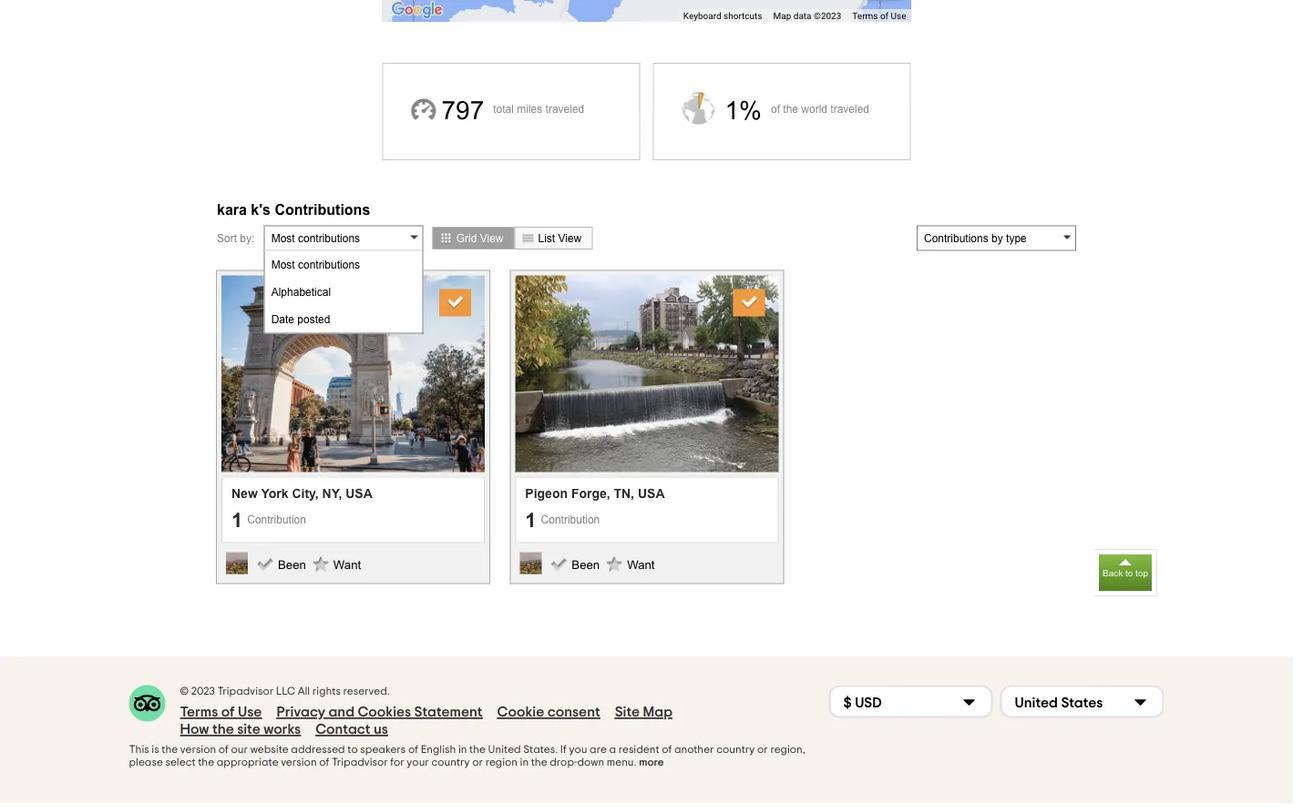 Task type: vqa. For each thing, say whether or not it's contained in the screenshot.
The Appropriate at the bottom
yes



Task type: locate. For each thing, give the bounding box(es) containing it.
map left data
[[773, 11, 791, 21]]

0 vertical spatial contributions
[[275, 201, 370, 218]]

usa right ny,
[[346, 487, 373, 501]]

terms right ©2023
[[852, 11, 878, 21]]

0 vertical spatial terms
[[852, 11, 878, 21]]

1 vertical spatial contributions
[[924, 232, 988, 244]]

0 horizontal spatial been
[[278, 558, 306, 572]]

0 horizontal spatial in
[[458, 745, 467, 756]]

back
[[1103, 569, 1123, 579]]

1 traveled from the left
[[545, 103, 584, 115]]

1 vertical spatial most contributions
[[271, 258, 360, 271]]

the inside site map how the site works
[[212, 723, 234, 737]]

a
[[609, 745, 616, 756]]

keyboard shortcuts
[[683, 11, 762, 21]]

1 vertical spatial in
[[520, 758, 529, 769]]

0 vertical spatial use
[[891, 11, 906, 21]]

0 horizontal spatial version
[[180, 745, 216, 756]]

1 1 from the left
[[231, 509, 243, 531]]

1 vertical spatial states
[[523, 745, 555, 756]]

more
[[639, 758, 664, 769]]

want down new york city, ny, usa 1 contribution
[[333, 558, 361, 572]]

version down the "addressed"
[[281, 758, 317, 769]]

view right list at the left of page
[[558, 232, 582, 244]]

1 vertical spatial most
[[271, 258, 295, 271]]

usa inside new york city, ny, usa 1 contribution
[[346, 487, 373, 501]]

1 vertical spatial map
[[643, 705, 672, 720]]

view for grid view
[[480, 232, 503, 244]]

down
[[577, 758, 604, 769]]

1 horizontal spatial contributions
[[924, 232, 988, 244]]

been
[[278, 558, 306, 572], [572, 558, 600, 572]]

version down how
[[180, 745, 216, 756]]

in right english
[[458, 745, 467, 756]]

terms of use right ©2023
[[852, 11, 906, 21]]

$
[[843, 696, 852, 710]]

1 vertical spatial or
[[472, 758, 483, 769]]

0 vertical spatial united
[[1015, 696, 1058, 710]]

0 vertical spatial states
[[1061, 696, 1103, 710]]

1 horizontal spatial states
[[1061, 696, 1103, 710]]

1 horizontal spatial terms
[[852, 11, 878, 21]]

most contributions up alphabetical
[[271, 258, 360, 271]]

sort by:
[[217, 232, 255, 244]]

2 traveled from the left
[[830, 103, 869, 115]]

0 vertical spatial tripadvisor
[[217, 687, 274, 698]]

or left region
[[472, 758, 483, 769]]

sort
[[217, 232, 237, 244]]

$ usd
[[843, 696, 882, 710]]

site map how the site works
[[180, 705, 672, 737]]

cookies
[[358, 705, 411, 720]]

contributions right k's
[[275, 201, 370, 218]]

been for contribution
[[572, 558, 600, 572]]

0 horizontal spatial terms of use link
[[180, 704, 262, 721]]

use
[[891, 11, 906, 21], [238, 705, 262, 720]]

0 vertical spatial or
[[757, 745, 768, 756]]

0 horizontal spatial contributions
[[275, 201, 370, 218]]

1 horizontal spatial terms of use link
[[852, 11, 906, 21]]

are
[[590, 745, 607, 756]]

0 horizontal spatial want
[[333, 558, 361, 572]]

1 contributions from the top
[[298, 232, 360, 244]]

0 vertical spatial in
[[458, 745, 467, 756]]

2 1 from the left
[[525, 509, 536, 531]]

version inside . if you are a resident of another country or region, please select the appropriate version of tripadvisor for your country or region in the drop-down menu.
[[281, 758, 317, 769]]

region,
[[770, 745, 805, 756]]

consent
[[547, 705, 600, 720]]

k's
[[251, 201, 271, 218]]

1 horizontal spatial country
[[716, 745, 755, 756]]

been down new york city, ny, usa 1 contribution
[[278, 558, 306, 572]]

of inside "1% of the world traveled"
[[771, 103, 780, 115]]

2 usa from the left
[[638, 487, 665, 501]]

1 vertical spatial contributions
[[298, 258, 360, 271]]

1 horizontal spatial in
[[520, 758, 529, 769]]

map inside site map how the site works
[[643, 705, 672, 720]]

traveled
[[545, 103, 584, 115], [830, 103, 869, 115]]

1 horizontal spatial or
[[757, 745, 768, 756]]

1 contribution from the left
[[247, 514, 306, 526]]

terms up how
[[180, 705, 218, 720]]

2 contributions from the top
[[298, 258, 360, 271]]

the right select
[[198, 758, 214, 769]]

view right grid
[[480, 232, 503, 244]]

1 horizontal spatial traveled
[[830, 103, 869, 115]]

1 vertical spatial united
[[488, 745, 521, 756]]

united inside popup button
[[1015, 696, 1058, 710]]

site map link
[[615, 704, 672, 721]]

of up more
[[662, 745, 672, 756]]

usd
[[855, 696, 882, 710]]

1 vertical spatial use
[[238, 705, 262, 720]]

map
[[773, 11, 791, 21], [643, 705, 672, 720]]

1 horizontal spatial usa
[[638, 487, 665, 501]]

terms of use link down 2023
[[180, 704, 262, 721]]

tripadvisor
[[217, 687, 274, 698], [332, 758, 388, 769]]

of right 1% on the right
[[771, 103, 780, 115]]

tripadvisor up the site
[[217, 687, 274, 698]]

traveled right "world"
[[830, 103, 869, 115]]

usa right tn,
[[638, 487, 665, 501]]

traveled right miles
[[545, 103, 584, 115]]

1 view from the left
[[480, 232, 503, 244]]

total
[[493, 103, 514, 115]]

use inside terms of use link
[[238, 705, 262, 720]]

most up alphabetical
[[271, 258, 295, 271]]

the left "world"
[[783, 103, 798, 115]]

country right another
[[716, 745, 755, 756]]

most contributions down kara k's contributions at the left top
[[271, 232, 360, 244]]

0 vertical spatial terms of use
[[852, 11, 906, 21]]

to left top
[[1125, 569, 1133, 579]]

cookie consent button
[[497, 704, 600, 721]]

contribution down forge,
[[541, 514, 600, 526]]

0 horizontal spatial terms of use
[[180, 705, 262, 720]]

usa
[[346, 487, 373, 501], [638, 487, 665, 501]]

0 horizontal spatial contribution
[[247, 514, 306, 526]]

terms of use link right ©2023
[[852, 11, 906, 21]]

1 vertical spatial version
[[281, 758, 317, 769]]

terms of use link
[[852, 11, 906, 21], [180, 704, 262, 721]]

1 vertical spatial terms
[[180, 705, 218, 720]]

top
[[1135, 569, 1148, 579]]

more button
[[639, 757, 664, 770]]

1 horizontal spatial 1
[[525, 509, 536, 531]]

country down english
[[431, 758, 470, 769]]

0 vertical spatial country
[[716, 745, 755, 756]]

united
[[1015, 696, 1058, 710], [488, 745, 521, 756]]

kara
[[217, 201, 247, 218]]

2 view from the left
[[558, 232, 582, 244]]

1 horizontal spatial view
[[558, 232, 582, 244]]

0 vertical spatial to
[[1125, 569, 1133, 579]]

if
[[560, 745, 567, 756]]

site
[[615, 705, 640, 720]]

appropriate
[[217, 758, 278, 769]]

and
[[329, 705, 355, 720]]

usa inside pigeon forge, tn, usa 1 contribution
[[638, 487, 665, 501]]

0 horizontal spatial united
[[488, 745, 521, 756]]

united states
[[1015, 696, 1103, 710]]

map right site on the left bottom of page
[[643, 705, 672, 720]]

1 horizontal spatial use
[[891, 11, 906, 21]]

$ usd button
[[829, 686, 993, 719]]

1
[[231, 509, 243, 531], [525, 509, 536, 531]]

1 horizontal spatial want
[[627, 558, 655, 572]]

the inside "1% of the world traveled"
[[783, 103, 798, 115]]

in right region
[[520, 758, 529, 769]]

contribution down york
[[247, 514, 306, 526]]

1 horizontal spatial been
[[572, 558, 600, 572]]

2023
[[191, 687, 215, 698]]

1 been from the left
[[278, 558, 306, 572]]

0 vertical spatial version
[[180, 745, 216, 756]]

been for 1
[[278, 558, 306, 572]]

been down pigeon forge, tn, usa 1 contribution
[[572, 558, 600, 572]]

map data ©2023
[[773, 11, 841, 21]]

0 vertical spatial most
[[271, 232, 295, 244]]

contributions down kara k's contributions at the left top
[[298, 232, 360, 244]]

1 down pigeon
[[525, 509, 536, 531]]

contribution
[[247, 514, 306, 526], [541, 514, 600, 526]]

0 horizontal spatial map
[[643, 705, 672, 720]]

states
[[1061, 696, 1103, 710], [523, 745, 555, 756]]

1 most contributions from the top
[[271, 232, 360, 244]]

1 horizontal spatial tripadvisor
[[332, 758, 388, 769]]

use up the site
[[238, 705, 262, 720]]

1 down new
[[231, 509, 243, 531]]

0 horizontal spatial tripadvisor
[[217, 687, 274, 698]]

1 vertical spatial terms of use link
[[180, 704, 262, 721]]

0 horizontal spatial view
[[480, 232, 503, 244]]

terms of use
[[852, 11, 906, 21], [180, 705, 262, 720]]

1 vertical spatial terms of use
[[180, 705, 262, 720]]

0 horizontal spatial usa
[[346, 487, 373, 501]]

privacy
[[276, 705, 325, 720]]

0 horizontal spatial or
[[472, 758, 483, 769]]

terms of use up how the site works link
[[180, 705, 262, 720]]

use right ©2023
[[891, 11, 906, 21]]

the right "is"
[[162, 745, 178, 756]]

most contributions
[[271, 232, 360, 244], [271, 258, 360, 271]]

to
[[1125, 569, 1133, 579], [347, 745, 358, 756]]

google image
[[387, 0, 447, 22]]

1 horizontal spatial united
[[1015, 696, 1058, 710]]

2 want from the left
[[627, 558, 655, 572]]

1 horizontal spatial terms of use
[[852, 11, 906, 21]]

2 most contributions from the top
[[271, 258, 360, 271]]

797 total miles traveled
[[441, 96, 584, 125]]

keyboard
[[683, 11, 721, 21]]

want down pigeon forge, tn, usa 1 contribution
[[627, 558, 655, 572]]

0 horizontal spatial 1
[[231, 509, 243, 531]]

1 horizontal spatial version
[[281, 758, 317, 769]]

or
[[757, 745, 768, 756], [472, 758, 483, 769]]

contributions
[[298, 232, 360, 244], [298, 258, 360, 271]]

0 horizontal spatial use
[[238, 705, 262, 720]]

1 vertical spatial tripadvisor
[[332, 758, 388, 769]]

country
[[716, 745, 755, 756], [431, 758, 470, 769]]

0 vertical spatial most contributions
[[271, 232, 360, 244]]

1 want from the left
[[333, 558, 361, 572]]

to down 'contact us'
[[347, 745, 358, 756]]

website
[[250, 745, 289, 756]]

2 contribution from the left
[[541, 514, 600, 526]]

1 horizontal spatial to
[[1125, 569, 1133, 579]]

most
[[271, 232, 295, 244], [271, 258, 295, 271]]

the left the site
[[212, 723, 234, 737]]

tripadvisor down this is the version of our website addressed to speakers of english in the united states
[[332, 758, 388, 769]]

kara k's contributions
[[217, 201, 370, 218]]

how
[[180, 723, 209, 737]]

1 vertical spatial country
[[431, 758, 470, 769]]

contributions left by
[[924, 232, 988, 244]]

posted
[[297, 313, 330, 325]]

0 horizontal spatial country
[[431, 758, 470, 769]]

our
[[231, 745, 248, 756]]

contributions up alphabetical
[[298, 258, 360, 271]]

2 been from the left
[[572, 558, 600, 572]]

most down kara k's contributions at the left top
[[271, 232, 295, 244]]

all
[[298, 687, 310, 698]]

1 horizontal spatial contribution
[[541, 514, 600, 526]]

or left region,
[[757, 745, 768, 756]]

1 vertical spatial to
[[347, 745, 358, 756]]

0 horizontal spatial to
[[347, 745, 358, 756]]

by
[[991, 232, 1003, 244]]

in
[[458, 745, 467, 756], [520, 758, 529, 769]]

1 horizontal spatial map
[[773, 11, 791, 21]]

english
[[421, 745, 456, 756]]

us
[[374, 723, 388, 737]]

ny,
[[322, 487, 342, 501]]

0 horizontal spatial traveled
[[545, 103, 584, 115]]

contact us link
[[315, 721, 388, 739]]

want
[[333, 558, 361, 572], [627, 558, 655, 572]]

0 vertical spatial contributions
[[298, 232, 360, 244]]

of down the "addressed"
[[319, 758, 329, 769]]

1 usa from the left
[[346, 487, 373, 501]]

terms
[[852, 11, 878, 21], [180, 705, 218, 720]]



Task type: describe. For each thing, give the bounding box(es) containing it.
of right ©2023
[[880, 11, 889, 21]]

york
[[261, 487, 288, 501]]

resident
[[618, 745, 659, 756]]

in inside . if you are a resident of another country or region, please select the appropriate version of tripadvisor for your country or region in the drop-down menu.
[[520, 758, 529, 769]]

0 vertical spatial map
[[773, 11, 791, 21]]

1%
[[725, 96, 762, 125]]

.
[[555, 745, 558, 756]]

contact
[[315, 723, 370, 737]]

by:
[[240, 232, 255, 244]]

tn,
[[614, 487, 634, 501]]

this is the version of our website addressed to speakers of english in the united states
[[129, 745, 555, 756]]

traveled inside "1% of the world traveled"
[[830, 103, 869, 115]]

privacy and cookies statement link
[[276, 704, 483, 721]]

type
[[1006, 232, 1027, 244]]

cookie
[[497, 705, 544, 720]]

is
[[152, 745, 159, 756]]

contact us
[[315, 723, 388, 737]]

tripadvisor inside . if you are a resident of another country or region, please select the appropriate version of tripadvisor for your country or region in the drop-down menu.
[[332, 758, 388, 769]]

you
[[569, 745, 587, 756]]

. if you are a resident of another country or region, please select the appropriate version of tripadvisor for your country or region in the drop-down menu.
[[129, 745, 805, 769]]

works
[[264, 723, 301, 737]]

reserved.
[[343, 687, 390, 698]]

list view
[[538, 232, 582, 244]]

want for contribution
[[627, 558, 655, 572]]

llc
[[276, 687, 295, 698]]

this
[[129, 745, 149, 756]]

1 inside new york city, ny, usa 1 contribution
[[231, 509, 243, 531]]

contribution inside new york city, ny, usa 1 contribution
[[247, 514, 306, 526]]

view for list view
[[558, 232, 582, 244]]

map region
[[180, 0, 1114, 95]]

states inside united states popup button
[[1061, 696, 1103, 710]]

the up region
[[469, 745, 486, 756]]

site
[[237, 723, 260, 737]]

of left our
[[219, 745, 229, 756]]

select
[[165, 758, 196, 769]]

city,
[[292, 487, 319, 501]]

united states button
[[1000, 686, 1164, 719]]

© 2023 tripadvisor llc all rights reserved.
[[180, 687, 390, 698]]

1% of the world traveled
[[725, 96, 869, 125]]

speakers
[[360, 745, 406, 756]]

please
[[129, 758, 163, 769]]

grid
[[456, 232, 477, 244]]

list
[[538, 232, 555, 244]]

privacy and cookies statement
[[276, 705, 483, 720]]

another
[[674, 745, 714, 756]]

your
[[407, 758, 429, 769]]

forge,
[[571, 487, 610, 501]]

back to top
[[1103, 569, 1148, 579]]

want for 1
[[333, 558, 361, 572]]

©
[[180, 687, 189, 698]]

statement
[[414, 705, 483, 720]]

0 horizontal spatial terms
[[180, 705, 218, 720]]

pigeon forge, tn, usa 1 contribution
[[525, 487, 665, 531]]

0 vertical spatial terms of use link
[[852, 11, 906, 21]]

0 horizontal spatial states
[[523, 745, 555, 756]]

cookie consent
[[497, 705, 600, 720]]

date
[[271, 313, 294, 325]]

miles
[[517, 103, 542, 115]]

pigeon
[[525, 487, 568, 501]]

addressed
[[291, 745, 345, 756]]

1 inside pigeon forge, tn, usa 1 contribution
[[525, 509, 536, 531]]

2 most from the top
[[271, 258, 295, 271]]

new
[[231, 487, 258, 501]]

the left drop-
[[531, 758, 547, 769]]

keyboard shortcuts button
[[683, 10, 762, 22]]

1 most from the top
[[271, 232, 295, 244]]

797
[[441, 96, 484, 125]]

for
[[390, 758, 404, 769]]

shortcuts
[[724, 11, 762, 21]]

new york city, ny, usa 1 contribution
[[231, 487, 373, 531]]

region
[[485, 758, 518, 769]]

contributions by type
[[924, 232, 1027, 244]]

traveled inside 797 total miles traveled
[[545, 103, 584, 115]]

data
[[793, 11, 812, 21]]

how the site works link
[[180, 721, 301, 739]]

drop-
[[550, 758, 577, 769]]

of up how the site works link
[[221, 705, 235, 720]]

rights
[[312, 687, 341, 698]]

of up "your"
[[408, 745, 418, 756]]

grid view
[[456, 232, 503, 244]]

contribution inside pigeon forge, tn, usa 1 contribution
[[541, 514, 600, 526]]

©2023
[[814, 11, 841, 21]]

menu.
[[607, 758, 637, 769]]

alphabetical
[[271, 286, 331, 298]]

date posted
[[271, 313, 330, 325]]



